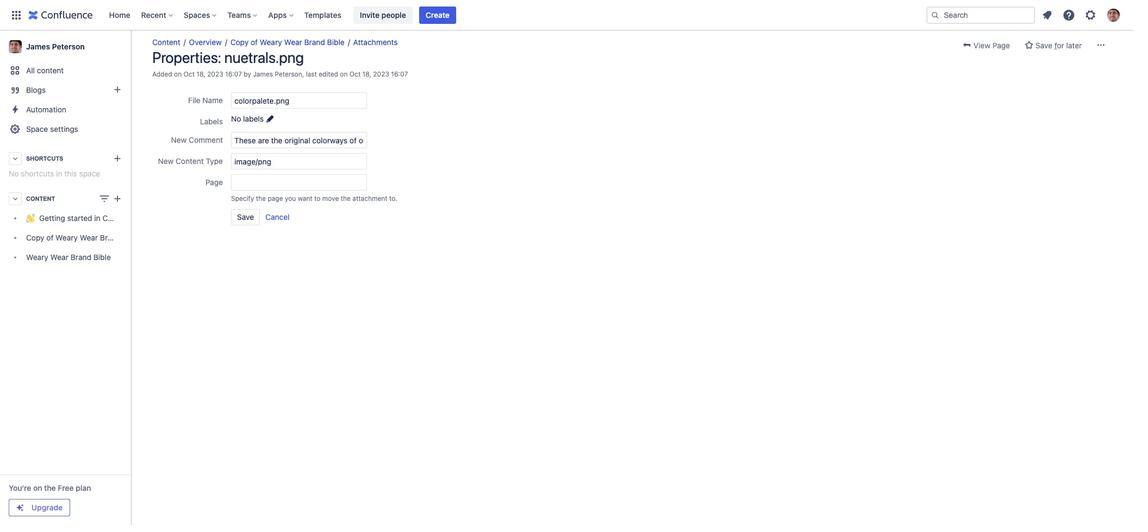 Task type: vqa. For each thing, say whether or not it's contained in the screenshot.
sidebar navigation image
no



Task type: describe. For each thing, give the bounding box(es) containing it.
space
[[26, 125, 48, 134]]

home
[[109, 10, 130, 19]]

comment
[[189, 135, 223, 145]]

New Comment text field
[[231, 132, 367, 148]]

attachment
[[352, 195, 387, 203]]

1 vertical spatial james
[[253, 70, 273, 78]]

view page
[[971, 41, 1010, 50]]

new for new content type
[[158, 157, 174, 166]]

change view image
[[98, 192, 111, 206]]

last
[[306, 70, 317, 78]]

page
[[268, 195, 283, 203]]

teams button
[[224, 6, 262, 24]]

getting started in confluence link
[[4, 209, 143, 228]]

move
[[322, 195, 339, 203]]

view
[[973, 41, 990, 50]]

2 16:07 from the left
[[391, 70, 408, 78]]

free
[[58, 484, 74, 493]]

added on oct 18, 2023 16:07 by james peterson , last edited on oct 18, 2023 16:07
[[152, 70, 408, 78]]

confluence
[[102, 214, 143, 223]]

invite
[[360, 10, 379, 19]]

1 16:07 from the left
[[225, 70, 242, 78]]

spaces
[[184, 10, 210, 19]]

space settings link
[[4, 120, 126, 139]]

by
[[244, 70, 251, 78]]

1 vertical spatial wear
[[80, 233, 98, 243]]

0 vertical spatial copy
[[230, 38, 249, 47]]

1 2023 from the left
[[207, 70, 223, 78]]

0 vertical spatial content
[[152, 38, 180, 47]]

content link
[[152, 38, 180, 47]]

properties: nuetrals.png
[[152, 48, 304, 66]]

content inside 'dropdown button'
[[26, 196, 55, 202]]

1 18, from the left
[[196, 70, 205, 78]]

1 vertical spatial james peterson link
[[253, 70, 302, 78]]

1 vertical spatial content
[[176, 157, 204, 166]]

labels
[[200, 117, 223, 126]]

copy of weary wear brand bible inside space element
[[26, 233, 140, 243]]

teams
[[227, 10, 251, 19]]

Page text field
[[231, 175, 367, 191]]

create
[[426, 10, 450, 19]]

upgrade
[[31, 503, 63, 513]]

small image for view page
[[963, 41, 971, 49]]

started
[[67, 214, 92, 223]]

1 horizontal spatial bible
[[123, 233, 140, 243]]

no for no shortcuts in this space
[[9, 169, 19, 178]]

want
[[298, 195, 312, 203]]

added
[[152, 70, 172, 78]]

apps button
[[265, 6, 298, 24]]

1 vertical spatial page
[[205, 178, 223, 187]]

notification icon image
[[1041, 8, 1054, 21]]

no labels
[[231, 114, 264, 123]]

new for new comment
[[171, 135, 187, 145]]

getting started in confluence
[[39, 214, 143, 223]]

bible inside 'link'
[[93, 253, 111, 262]]

0 vertical spatial wear
[[284, 38, 302, 47]]

shortcuts button
[[4, 149, 126, 169]]

blogs
[[26, 85, 46, 95]]

you're
[[9, 484, 31, 493]]

settings icon image
[[1084, 8, 1097, 21]]

2 horizontal spatial the
[[341, 195, 351, 203]]

no shortcuts in this space
[[9, 169, 100, 178]]

create a page image
[[111, 192, 124, 206]]

spaces button
[[180, 6, 221, 24]]

in for shortcuts
[[56, 169, 62, 178]]

3 small image from the left
[[1097, 41, 1105, 49]]

to
[[314, 195, 320, 203]]

overview
[[189, 38, 222, 47]]

copy inside space element
[[26, 233, 44, 243]]

attachments
[[353, 38, 398, 47]]

invite people
[[360, 10, 406, 19]]

0 vertical spatial copy of weary wear brand bible link
[[230, 38, 345, 47]]

2 oct from the left
[[349, 70, 361, 78]]

specify the page you want to move the attachment to.
[[231, 195, 397, 203]]

space settings
[[26, 125, 78, 134]]

0 vertical spatial copy of weary wear brand bible
[[230, 38, 345, 47]]

tree inside space element
[[4, 209, 143, 267]]

your profile and preferences image
[[1107, 8, 1120, 21]]

to.
[[389, 195, 397, 203]]

recent
[[141, 10, 166, 19]]

2 2023 from the left
[[373, 70, 389, 78]]

1 horizontal spatial the
[[256, 195, 266, 203]]

1 vertical spatial weary
[[56, 233, 78, 243]]

this
[[64, 169, 77, 178]]

recent button
[[138, 6, 177, 24]]

0 horizontal spatial james peterson link
[[4, 36, 126, 58]]

you're on the free plan
[[9, 484, 91, 493]]

all content link
[[4, 61, 126, 80]]

automation link
[[4, 100, 126, 120]]

apps
[[268, 10, 287, 19]]

automation
[[26, 105, 66, 114]]

0 vertical spatial weary
[[260, 38, 282, 47]]



Task type: locate. For each thing, give the bounding box(es) containing it.
nuetrals.png
[[224, 48, 304, 66]]

0 vertical spatial james peterson link
[[4, 36, 126, 58]]

content
[[37, 66, 64, 75]]

0 vertical spatial in
[[56, 169, 62, 178]]

small image for save
[[1025, 41, 1033, 49]]

0 horizontal spatial page
[[205, 178, 223, 187]]

no for no labels
[[231, 114, 241, 123]]

brand down started
[[71, 253, 91, 262]]

0 vertical spatial new
[[171, 135, 187, 145]]

1 horizontal spatial on
[[174, 70, 182, 78]]

1 vertical spatial peterson
[[275, 70, 302, 78]]

0 horizontal spatial bible
[[93, 253, 111, 262]]

in inside 'getting started in confluence' link
[[94, 214, 100, 223]]

2023
[[207, 70, 223, 78], [373, 70, 389, 78]]

weary down getting
[[26, 253, 48, 262]]

james peterson
[[26, 42, 85, 51]]

james peterson link
[[4, 36, 126, 58], [253, 70, 302, 78]]

0 horizontal spatial no
[[9, 169, 19, 178]]

save f or later
[[1033, 41, 1082, 50]]

0 horizontal spatial 16:07
[[225, 70, 242, 78]]

global element
[[7, 0, 926, 30]]

add shortcut image
[[111, 152, 124, 165]]

on for added on oct 18, 2023 16:07 by james peterson , last edited on oct 18, 2023 16:07
[[174, 70, 182, 78]]

new comment
[[171, 135, 223, 145]]

File Name text field
[[231, 92, 367, 109]]

2 vertical spatial bible
[[93, 253, 111, 262]]

0 horizontal spatial copy of weary wear brand bible link
[[4, 228, 140, 248]]

content up properties:
[[152, 38, 180, 47]]

2 horizontal spatial bible
[[327, 38, 345, 47]]

weary up nuetrals.png
[[260, 38, 282, 47]]

2023 down properties: nuetrals.png
[[207, 70, 223, 78]]

0 horizontal spatial oct
[[184, 70, 195, 78]]

new up new content type at the top left of page
[[171, 135, 187, 145]]

0 horizontal spatial james
[[26, 42, 50, 51]]

new down new comment
[[158, 157, 174, 166]]

brand down confluence
[[100, 233, 121, 243]]

2 small image from the left
[[1025, 41, 1033, 49]]

in right started
[[94, 214, 100, 223]]

page
[[992, 41, 1010, 50], [205, 178, 223, 187]]

16:07
[[225, 70, 242, 78], [391, 70, 408, 78]]

1 horizontal spatial james peterson link
[[253, 70, 302, 78]]

weary
[[260, 38, 282, 47], [56, 233, 78, 243], [26, 253, 48, 262]]

on for you're on the free plan
[[33, 484, 42, 493]]

1 horizontal spatial copy of weary wear brand bible
[[230, 38, 345, 47]]

1 horizontal spatial 16:07
[[391, 70, 408, 78]]

plan
[[76, 484, 91, 493]]

small image left the view
[[963, 41, 971, 49]]

1 vertical spatial copy of weary wear brand bible
[[26, 233, 140, 243]]

16:07 left by
[[225, 70, 242, 78]]

2 vertical spatial content
[[26, 196, 55, 202]]

brand inside 'link'
[[71, 253, 91, 262]]

0 horizontal spatial brand
[[71, 253, 91, 262]]

upgrade button
[[9, 500, 70, 516]]

specify
[[231, 195, 254, 203]]

2 horizontal spatial small image
[[1097, 41, 1105, 49]]

new content type
[[158, 157, 223, 166]]

2 horizontal spatial on
[[340, 70, 348, 78]]

bible down getting started in confluence
[[93, 253, 111, 262]]

labels
[[243, 114, 264, 123]]

blogs link
[[4, 80, 126, 100]]

page inside view page link
[[992, 41, 1010, 50]]

oct down properties:
[[184, 70, 195, 78]]

edited
[[319, 70, 338, 78]]

1 horizontal spatial weary
[[56, 233, 78, 243]]

of down getting
[[46, 233, 53, 243]]

f
[[1054, 41, 1057, 50]]

1 horizontal spatial copy of weary wear brand bible link
[[230, 38, 345, 47]]

james peterson link up all content link on the left of page
[[4, 36, 126, 58]]

on right 'added'
[[174, 70, 182, 78]]

0 horizontal spatial on
[[33, 484, 42, 493]]

all content
[[26, 66, 64, 75]]

page down type
[[205, 178, 223, 187]]

None submit
[[231, 209, 260, 226], [265, 209, 290, 226], [231, 209, 260, 226], [265, 209, 290, 226]]

peterson inside 'james peterson' link
[[52, 42, 85, 51]]

1 vertical spatial brand
[[100, 233, 121, 243]]

page right the view
[[992, 41, 1010, 50]]

bible down confluence
[[123, 233, 140, 243]]

1 vertical spatial of
[[46, 233, 53, 243]]

18, down properties:
[[196, 70, 205, 78]]

tree
[[4, 209, 143, 267]]

0 horizontal spatial wear
[[50, 253, 68, 262]]

james peterson link down nuetrals.png
[[253, 70, 302, 78]]

copy of weary wear brand bible link up weary wear brand bible
[[4, 228, 140, 248]]

on right you're
[[33, 484, 42, 493]]

0 horizontal spatial in
[[56, 169, 62, 178]]

1 horizontal spatial 18,
[[362, 70, 371, 78]]

of inside space element
[[46, 233, 53, 243]]

small image right later
[[1097, 41, 1105, 49]]

in for started
[[94, 214, 100, 223]]

later
[[1066, 41, 1082, 50]]

the inside space element
[[44, 484, 56, 493]]

weary up weary wear brand bible 'link'
[[56, 233, 78, 243]]

0 horizontal spatial copy
[[26, 233, 44, 243]]

copy of weary wear brand bible
[[230, 38, 345, 47], [26, 233, 140, 243]]

bible down the "templates" link
[[327, 38, 345, 47]]

the left page
[[256, 195, 266, 203]]

0 horizontal spatial 2023
[[207, 70, 223, 78]]

1 vertical spatial in
[[94, 214, 100, 223]]

no inside space element
[[9, 169, 19, 178]]

on inside space element
[[33, 484, 42, 493]]

peterson up all content link on the left of page
[[52, 42, 85, 51]]

copy down getting
[[26, 233, 44, 243]]

of
[[251, 38, 258, 47], [46, 233, 53, 243]]

1 small image from the left
[[963, 41, 971, 49]]

copy of weary wear brand bible link down apps popup button
[[230, 38, 345, 47]]

1 horizontal spatial small image
[[1025, 41, 1033, 49]]

brand
[[304, 38, 325, 47], [100, 233, 121, 243], [71, 253, 91, 262]]

name
[[202, 96, 223, 105]]

0 horizontal spatial 18,
[[196, 70, 205, 78]]

2 horizontal spatial weary
[[260, 38, 282, 47]]

0 horizontal spatial of
[[46, 233, 53, 243]]

view page link
[[957, 38, 1016, 54]]

people
[[381, 10, 406, 19]]

space
[[79, 169, 100, 178]]

0 horizontal spatial the
[[44, 484, 56, 493]]

save
[[1035, 41, 1052, 50]]

brand down the "templates" link
[[304, 38, 325, 47]]

help icon image
[[1062, 8, 1075, 21]]

copy of weary wear brand bible link
[[230, 38, 345, 47], [4, 228, 140, 248]]

on right edited
[[340, 70, 348, 78]]

1 horizontal spatial 2023
[[373, 70, 389, 78]]

1 horizontal spatial wear
[[80, 233, 98, 243]]

0 horizontal spatial peterson
[[52, 42, 85, 51]]

james
[[26, 42, 50, 51], [253, 70, 273, 78]]

attachments link
[[353, 38, 398, 47]]

premium image
[[16, 504, 24, 513]]

copy of weary wear brand bible down started
[[26, 233, 140, 243]]

space element
[[0, 30, 143, 526]]

0 vertical spatial page
[[992, 41, 1010, 50]]

file name
[[188, 96, 223, 105]]

the right move
[[341, 195, 351, 203]]

0 vertical spatial of
[[251, 38, 258, 47]]

2 horizontal spatial wear
[[284, 38, 302, 47]]

0 vertical spatial james
[[26, 42, 50, 51]]

1 horizontal spatial copy
[[230, 38, 249, 47]]

1 vertical spatial copy
[[26, 233, 44, 243]]

all
[[26, 66, 35, 75]]

or
[[1057, 41, 1064, 50]]

1 horizontal spatial brand
[[100, 233, 121, 243]]

1 horizontal spatial of
[[251, 38, 258, 47]]

appswitcher icon image
[[10, 8, 23, 21]]

collapse sidebar image
[[119, 36, 142, 58]]

in left this
[[56, 169, 62, 178]]

shortcuts
[[21, 169, 54, 178]]

1 vertical spatial copy of weary wear brand bible link
[[4, 228, 140, 248]]

james up the all content
[[26, 42, 50, 51]]

type
[[206, 157, 223, 166]]

1 horizontal spatial oct
[[349, 70, 361, 78]]

1 vertical spatial new
[[158, 157, 174, 166]]

1 horizontal spatial peterson
[[275, 70, 302, 78]]

1 horizontal spatial no
[[231, 114, 241, 123]]

1 vertical spatial bible
[[123, 233, 140, 243]]

1 horizontal spatial page
[[992, 41, 1010, 50]]

peterson left the last
[[275, 70, 302, 78]]

search image
[[931, 11, 939, 19]]

properties:
[[152, 48, 221, 66]]

on
[[174, 70, 182, 78], [340, 70, 348, 78], [33, 484, 42, 493]]

1 oct from the left
[[184, 70, 195, 78]]

0 horizontal spatial copy of weary wear brand bible
[[26, 233, 140, 243]]

1 vertical spatial no
[[9, 169, 19, 178]]

create a blog image
[[111, 83, 124, 96]]

you
[[285, 195, 296, 203]]

0 vertical spatial bible
[[327, 38, 345, 47]]

2 vertical spatial weary
[[26, 253, 48, 262]]

file
[[188, 96, 200, 105]]

wear down apps popup button
[[284, 38, 302, 47]]

oct
[[184, 70, 195, 78], [349, 70, 361, 78]]

wear down getting
[[50, 253, 68, 262]]

weary inside 'link'
[[26, 253, 48, 262]]

james right by
[[253, 70, 273, 78]]

2 vertical spatial brand
[[71, 253, 91, 262]]

content button
[[4, 189, 126, 209]]

copy of weary wear brand bible down apps popup button
[[230, 38, 345, 47]]

2 18, from the left
[[362, 70, 371, 78]]

no left shortcuts on the left
[[9, 169, 19, 178]]

james inside space element
[[26, 42, 50, 51]]

create link
[[419, 6, 456, 24]]

0 horizontal spatial weary
[[26, 253, 48, 262]]

no left labels
[[231, 114, 241, 123]]

content up getting
[[26, 196, 55, 202]]

tree containing getting started in confluence
[[4, 209, 143, 267]]

0 vertical spatial no
[[231, 114, 241, 123]]

banner containing home
[[0, 0, 1133, 30]]

18, down attachments
[[362, 70, 371, 78]]

banner
[[0, 0, 1133, 30]]

small image left save in the right of the page
[[1025, 41, 1033, 49]]

the
[[256, 195, 266, 203], [341, 195, 351, 203], [44, 484, 56, 493]]

bible
[[327, 38, 345, 47], [123, 233, 140, 243], [93, 253, 111, 262]]

invite people button
[[353, 6, 413, 24]]

1 horizontal spatial james
[[253, 70, 273, 78]]

in
[[56, 169, 62, 178], [94, 214, 100, 223]]

templates link
[[301, 6, 345, 24]]

16:07 down attachments
[[391, 70, 408, 78]]

shortcuts
[[26, 155, 63, 162]]

2 horizontal spatial brand
[[304, 38, 325, 47]]

weary wear brand bible
[[26, 253, 111, 262]]

weary wear brand bible link
[[4, 248, 126, 267]]

of up nuetrals.png
[[251, 38, 258, 47]]

settings
[[50, 125, 78, 134]]

getting
[[39, 214, 65, 223]]

no
[[231, 114, 241, 123], [9, 169, 19, 178]]

oct right edited
[[349, 70, 361, 78]]

0 vertical spatial brand
[[304, 38, 325, 47]]

0 horizontal spatial small image
[[963, 41, 971, 49]]

1 horizontal spatial in
[[94, 214, 100, 223]]

small image
[[963, 41, 971, 49], [1025, 41, 1033, 49], [1097, 41, 1105, 49]]

home link
[[106, 6, 134, 24]]

templates
[[304, 10, 341, 19]]

the left the free
[[44, 484, 56, 493]]

,
[[302, 70, 304, 78]]

confluence image
[[28, 8, 93, 21], [28, 8, 93, 21]]

0 vertical spatial peterson
[[52, 42, 85, 51]]

small image inside view page link
[[963, 41, 971, 49]]

New Content Type text field
[[231, 153, 367, 170]]

content down new comment
[[176, 157, 204, 166]]

wear inside 'link'
[[50, 253, 68, 262]]

overview link
[[189, 38, 222, 47]]

copy up properties: nuetrals.png
[[230, 38, 249, 47]]

2 vertical spatial wear
[[50, 253, 68, 262]]

wear down getting started in confluence
[[80, 233, 98, 243]]

2023 down attachments
[[373, 70, 389, 78]]

Search field
[[926, 6, 1035, 24]]



